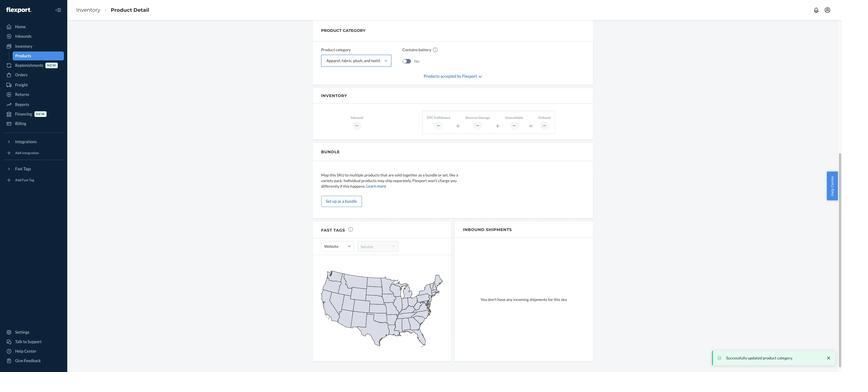 Task type: vqa. For each thing, say whether or not it's contained in the screenshot.
incoming
yes



Task type: locate. For each thing, give the bounding box(es) containing it.
tag
[[29, 178, 34, 183]]

1 vertical spatial bundle
[[345, 199, 357, 204]]

website
[[324, 245, 339, 249]]

integrations button
[[3, 138, 64, 147]]

fast tags inside fast tags dropdown button
[[15, 167, 31, 172]]

contains battery
[[403, 47, 431, 52]]

0 vertical spatial product
[[111, 7, 132, 13]]

fast tags up the "add fast tag"
[[15, 167, 31, 172]]

center inside button
[[830, 176, 835, 188]]

products link
[[12, 52, 64, 61]]

1 horizontal spatial bundle
[[426, 173, 437, 178]]

a right up at the bottom left of the page
[[342, 199, 344, 204]]

add left tag
[[15, 178, 21, 183]]

1 horizontal spatial a
[[423, 173, 425, 178]]

2 horizontal spatial a
[[456, 173, 458, 178]]

detail
[[134, 7, 149, 13]]

like
[[450, 173, 456, 178]]

+
[[456, 122, 460, 130], [496, 122, 500, 130]]

up
[[332, 199, 337, 204]]

2 ― from the left
[[437, 124, 441, 128]]

help center
[[830, 176, 835, 197], [15, 350, 36, 354]]

1 vertical spatial this
[[343, 184, 350, 189]]

1 horizontal spatial as
[[418, 173, 422, 178]]

inventory
[[76, 7, 100, 13], [15, 44, 32, 49], [321, 93, 347, 98]]

1 vertical spatial new
[[36, 112, 45, 116]]

apparel, fabric, plush, and textiles
[[327, 58, 384, 63]]

0 horizontal spatial fast tags
[[15, 167, 31, 172]]

1 vertical spatial products
[[424, 74, 440, 79]]

0 horizontal spatial help center
[[15, 350, 36, 354]]

financing
[[15, 112, 32, 117]]

fast up the "add fast tag"
[[15, 167, 23, 172]]

this left sku
[[330, 173, 336, 178]]

new down the products link
[[47, 63, 56, 68]]

flexport
[[462, 74, 477, 79], [413, 178, 427, 183]]

0 vertical spatial to
[[345, 173, 349, 178]]

0 vertical spatial help
[[830, 189, 835, 197]]

1 vertical spatial product
[[321, 47, 335, 52]]

0 horizontal spatial tags
[[23, 167, 31, 172]]

flexport right by
[[462, 74, 477, 79]]

0 vertical spatial as
[[418, 173, 422, 178]]

1 horizontal spatial to
[[345, 173, 349, 178]]

1 horizontal spatial +
[[496, 122, 500, 130]]

billing link
[[3, 119, 64, 128]]

0 vertical spatial inventory
[[76, 7, 100, 13]]

0 horizontal spatial flexport
[[413, 178, 427, 183]]

1 vertical spatial center
[[24, 350, 36, 354]]

open account menu image
[[824, 7, 831, 13]]

0 horizontal spatial bundle
[[345, 199, 357, 204]]

inbound
[[351, 116, 363, 120], [463, 228, 485, 233]]

3 ― from the left
[[476, 124, 480, 128]]

0 vertical spatial flexport
[[462, 74, 477, 79]]

website option
[[324, 242, 339, 252]]

1 vertical spatial as
[[338, 199, 341, 204]]

settings link
[[3, 329, 64, 338]]

0 horizontal spatial inventory
[[15, 44, 32, 49]]

reports
[[15, 102, 29, 107]]

1 horizontal spatial help
[[830, 189, 835, 197]]

help
[[830, 189, 835, 197], [15, 350, 23, 354]]

product
[[111, 7, 132, 13], [321, 47, 335, 52]]

product
[[321, 28, 342, 33]]

fast tags up the website
[[321, 228, 345, 233]]

2 vertical spatial this
[[554, 298, 560, 303]]

fast inside dropdown button
[[15, 167, 23, 172]]

product detail
[[111, 7, 149, 13]]

add for add fast tag
[[15, 178, 21, 183]]

bundle right up at the bottom left of the page
[[345, 199, 357, 204]]

0 horizontal spatial new
[[36, 112, 45, 116]]

product left the 'detail'
[[111, 7, 132, 13]]

learn more button
[[366, 184, 386, 189]]

as right up at the bottom left of the page
[[338, 199, 341, 204]]

set up as a bundle
[[326, 199, 357, 204]]

this right for
[[554, 298, 560, 303]]

fast tags
[[15, 167, 31, 172], [321, 228, 345, 233]]

products up replenishments
[[15, 54, 31, 58]]

flexport down together
[[413, 178, 427, 183]]

products up may
[[365, 173, 380, 178]]

1 vertical spatial help
[[15, 350, 23, 354]]

chevron down image
[[479, 75, 482, 79]]

1 vertical spatial inbound
[[463, 228, 485, 233]]

0 vertical spatial bundle
[[426, 173, 437, 178]]

to right sku
[[345, 173, 349, 178]]

successfully updated product category.
[[726, 356, 793, 361]]

tags
[[23, 167, 31, 172], [334, 228, 345, 233]]

this right if
[[343, 184, 350, 189]]

1 vertical spatial tags
[[334, 228, 345, 233]]

1 horizontal spatial products
[[424, 74, 440, 79]]

0 horizontal spatial to
[[23, 340, 27, 345]]

0 horizontal spatial +
[[456, 122, 460, 130]]

happens.
[[350, 184, 366, 189]]

as inside map this sku to multiple products that are sold together as a bundle or set, like a variety pack. individual products may ship separately. flexport won't charge you differently if this happens.
[[418, 173, 422, 178]]

―
[[355, 124, 359, 128], [437, 124, 441, 128], [476, 124, 480, 128], [513, 124, 516, 128], [543, 124, 547, 128]]

1 vertical spatial inventory
[[15, 44, 32, 49]]

0 vertical spatial add
[[15, 151, 21, 155]]

a
[[423, 173, 425, 178], [456, 173, 458, 178], [342, 199, 344, 204]]

shipments
[[530, 298, 547, 303]]

returns link
[[3, 90, 64, 99]]

products
[[15, 54, 31, 58], [424, 74, 440, 79]]

fulfillment
[[434, 116, 450, 120]]

pack.
[[334, 178, 343, 183]]

add left the integration
[[15, 151, 21, 155]]

0 horizontal spatial as
[[338, 199, 341, 204]]

1 vertical spatial add
[[15, 178, 21, 183]]

0 vertical spatial fast
[[15, 167, 23, 172]]

0 vertical spatial inbound
[[351, 116, 363, 120]]

to
[[345, 173, 349, 178], [23, 340, 27, 345]]

home
[[15, 24, 26, 29]]

0 vertical spatial inventory link
[[76, 7, 100, 13]]

learn
[[366, 184, 376, 189]]

fabric,
[[342, 58, 353, 63]]

― for inbound
[[355, 124, 359, 128]]

0 horizontal spatial a
[[342, 199, 344, 204]]

1 vertical spatial inventory link
[[3, 42, 64, 51]]

products up learn
[[361, 178, 377, 183]]

products
[[365, 173, 380, 178], [361, 178, 377, 183]]

0 horizontal spatial inbound
[[351, 116, 363, 120]]

0 vertical spatial products
[[15, 54, 31, 58]]

product up apparel,
[[321, 47, 335, 52]]

1 horizontal spatial inventory
[[76, 7, 100, 13]]

inbound for inbound shipments
[[463, 228, 485, 233]]

bundle up won't
[[426, 173, 437, 178]]

product inside the breadcrumbs navigation
[[111, 7, 132, 13]]

4 ― from the left
[[513, 124, 516, 128]]

1 horizontal spatial new
[[47, 63, 56, 68]]

shipments
[[486, 228, 512, 233]]

1 horizontal spatial tags
[[334, 228, 345, 233]]

1 horizontal spatial flexport
[[462, 74, 477, 79]]

reserve storage
[[466, 116, 490, 120]]

to right talk
[[23, 340, 27, 345]]

5 ― from the left
[[543, 124, 547, 128]]

incoming
[[513, 298, 529, 303]]

give feedback button
[[3, 357, 64, 366]]

0 horizontal spatial product
[[111, 7, 132, 13]]

as
[[418, 173, 422, 178], [338, 199, 341, 204]]

you don't have any incoming shipments for this sku
[[481, 298, 567, 303]]

0 vertical spatial help center
[[830, 176, 835, 197]]

1 add from the top
[[15, 151, 21, 155]]

to inside map this sku to multiple products that are sold together as a bundle or set, like a variety pack. individual products may ship separately. flexport won't charge you differently if this happens.
[[345, 173, 349, 178]]

1 vertical spatial to
[[23, 340, 27, 345]]

1 horizontal spatial inventory link
[[76, 7, 100, 13]]

talk to support
[[15, 340, 42, 345]]

charge
[[438, 178, 450, 183]]

fast up the website
[[321, 228, 332, 233]]

apparel,
[[327, 58, 341, 63]]

more
[[377, 184, 386, 189]]

this
[[330, 173, 336, 178], [343, 184, 350, 189], [554, 298, 560, 303]]

0 vertical spatial this
[[330, 173, 336, 178]]

0 horizontal spatial center
[[24, 350, 36, 354]]

flexport logo image
[[6, 7, 31, 13]]

1 vertical spatial flexport
[[413, 178, 427, 183]]

1 horizontal spatial help center
[[830, 176, 835, 197]]

you
[[481, 298, 487, 303]]

textiles
[[371, 58, 384, 63]]

fast left tag
[[22, 178, 28, 183]]

tags up the website
[[334, 228, 345, 233]]

close toast image
[[826, 356, 832, 362]]

0 vertical spatial new
[[47, 63, 56, 68]]

product category
[[321, 28, 366, 33]]

0 horizontal spatial products
[[15, 54, 31, 58]]

1 vertical spatial fast tags
[[321, 228, 345, 233]]

2 add from the top
[[15, 178, 21, 183]]

bundle
[[426, 173, 437, 178], [345, 199, 357, 204]]

1 vertical spatial help center
[[15, 350, 36, 354]]

as right together
[[418, 173, 422, 178]]

add fast tag link
[[3, 176, 64, 185]]

0 vertical spatial tags
[[23, 167, 31, 172]]

product for product detail
[[111, 7, 132, 13]]

2 vertical spatial inventory
[[321, 93, 347, 98]]

add
[[15, 151, 21, 155], [15, 178, 21, 183]]

learn more
[[366, 184, 386, 189]]

0 vertical spatial fast tags
[[15, 167, 31, 172]]

― for unavailable
[[513, 124, 516, 128]]

help inside help center button
[[830, 189, 835, 197]]

by
[[457, 74, 462, 79]]

products left the accepted
[[424, 74, 440, 79]]

a right "like"
[[456, 173, 458, 178]]

1 horizontal spatial inbound
[[463, 228, 485, 233]]

tags inside dropdown button
[[23, 167, 31, 172]]

a right together
[[423, 173, 425, 178]]

=
[[529, 122, 533, 130]]

0 vertical spatial center
[[830, 176, 835, 188]]

0 horizontal spatial help
[[15, 350, 23, 354]]

tags up the "add fast tag"
[[23, 167, 31, 172]]

flexport inside map this sku to multiple products that are sold together as a bundle or set, like a variety pack. individual products may ship separately. flexport won't charge you differently if this happens.
[[413, 178, 427, 183]]

breadcrumbs navigation
[[72, 2, 154, 18]]

support
[[28, 340, 42, 345]]

reserve
[[466, 116, 478, 120]]

1 horizontal spatial center
[[830, 176, 835, 188]]

new down 'reports' link
[[36, 112, 45, 116]]

1 ― from the left
[[355, 124, 359, 128]]

home link
[[3, 22, 64, 31]]

updated
[[748, 356, 762, 361]]

1 horizontal spatial product
[[321, 47, 335, 52]]



Task type: describe. For each thing, give the bounding box(es) containing it.
set,
[[443, 173, 449, 178]]

inventory inside the breadcrumbs navigation
[[76, 7, 100, 13]]

onhand
[[539, 116, 551, 120]]

1 vertical spatial products
[[361, 178, 377, 183]]

category
[[336, 47, 351, 52]]

add integration link
[[3, 149, 64, 158]]

freight link
[[3, 81, 64, 90]]

map
[[321, 173, 329, 178]]

2 + from the left
[[496, 122, 500, 130]]

new for replenishments
[[47, 63, 56, 68]]

orders link
[[3, 71, 64, 80]]

inbounds
[[15, 34, 31, 39]]

unavailable
[[506, 116, 523, 120]]

have
[[498, 298, 506, 303]]

map this sku to multiple products that are sold together as a bundle or set, like a variety pack. individual products may ship separately. flexport won't charge you differently if this happens.
[[321, 173, 458, 189]]

no
[[414, 59, 419, 64]]

help center link
[[3, 348, 64, 357]]

that
[[381, 173, 388, 178]]

― for dtc fulfillment
[[437, 124, 441, 128]]

for
[[548, 298, 553, 303]]

orders
[[15, 73, 28, 77]]

integrations
[[15, 140, 37, 144]]

sold
[[395, 173, 402, 178]]

add integration
[[15, 151, 39, 155]]

replenishments
[[15, 63, 43, 68]]

variety
[[321, 178, 333, 183]]

― for onhand
[[543, 124, 547, 128]]

talk to support button
[[3, 338, 64, 347]]

if
[[340, 184, 343, 189]]

bundle inside button
[[345, 199, 357, 204]]

settings
[[15, 331, 29, 335]]

1 + from the left
[[456, 122, 460, 130]]

and
[[364, 58, 371, 63]]

service
[[361, 245, 373, 249]]

category
[[343, 28, 366, 33]]

talk
[[15, 340, 22, 345]]

category.
[[777, 356, 793, 361]]

may
[[378, 178, 385, 183]]

billing
[[15, 121, 26, 126]]

sku
[[561, 298, 567, 303]]

products accepted by flexport
[[424, 74, 477, 79]]

new for financing
[[36, 112, 45, 116]]

help center inside button
[[830, 176, 835, 197]]

1 horizontal spatial fast tags
[[321, 228, 345, 233]]

dtc fulfillment
[[427, 116, 450, 120]]

product
[[763, 356, 777, 361]]

bundle inside map this sku to multiple products that are sold together as a bundle or set, like a variety pack. individual products may ship separately. flexport won't charge you differently if this happens.
[[426, 173, 437, 178]]

close navigation image
[[55, 7, 62, 13]]

add for add integration
[[15, 151, 21, 155]]

feedback
[[24, 359, 41, 364]]

product detail link
[[111, 7, 149, 13]]

fast tags button
[[3, 165, 64, 174]]

ship
[[385, 178, 393, 183]]

sku
[[337, 173, 344, 178]]

help center button
[[827, 172, 838, 201]]

reports link
[[3, 100, 64, 109]]

storage
[[479, 116, 490, 120]]

separately.
[[393, 178, 412, 183]]

2 horizontal spatial inventory
[[321, 93, 347, 98]]

products for products
[[15, 54, 31, 58]]

differently
[[321, 184, 339, 189]]

plush,
[[353, 58, 363, 63]]

set up as a bundle button
[[321, 196, 362, 207]]

products for products accepted by flexport
[[424, 74, 440, 79]]

inbounds link
[[3, 32, 64, 41]]

product for product category
[[321, 47, 335, 52]]

as inside button
[[338, 199, 341, 204]]

returns
[[15, 92, 29, 97]]

inbound shipments
[[463, 228, 512, 233]]

contains
[[403, 47, 418, 52]]

― for reserve storage
[[476, 124, 480, 128]]

a inside button
[[342, 199, 344, 204]]

1 vertical spatial fast
[[22, 178, 28, 183]]

2 horizontal spatial this
[[554, 298, 560, 303]]

1 horizontal spatial this
[[343, 184, 350, 189]]

0 vertical spatial products
[[365, 173, 380, 178]]

you
[[451, 178, 457, 183]]

accepted
[[441, 74, 457, 79]]

help inside help center link
[[15, 350, 23, 354]]

give feedback
[[15, 359, 41, 364]]

add fast tag
[[15, 178, 34, 183]]

open notifications image
[[813, 7, 820, 13]]

set
[[326, 199, 332, 204]]

or
[[438, 173, 442, 178]]

multiple
[[350, 173, 364, 178]]

dtc
[[427, 116, 434, 120]]

individual
[[344, 178, 361, 183]]

freight
[[15, 83, 28, 87]]

2 vertical spatial fast
[[321, 228, 332, 233]]

integration
[[22, 151, 39, 155]]

0 horizontal spatial this
[[330, 173, 336, 178]]

to inside button
[[23, 340, 27, 345]]

0 horizontal spatial inventory link
[[3, 42, 64, 51]]

battery
[[419, 47, 431, 52]]

product category
[[321, 47, 351, 52]]

give
[[15, 359, 23, 364]]

any
[[507, 298, 513, 303]]

are
[[388, 173, 394, 178]]

inbound for inbound
[[351, 116, 363, 120]]



